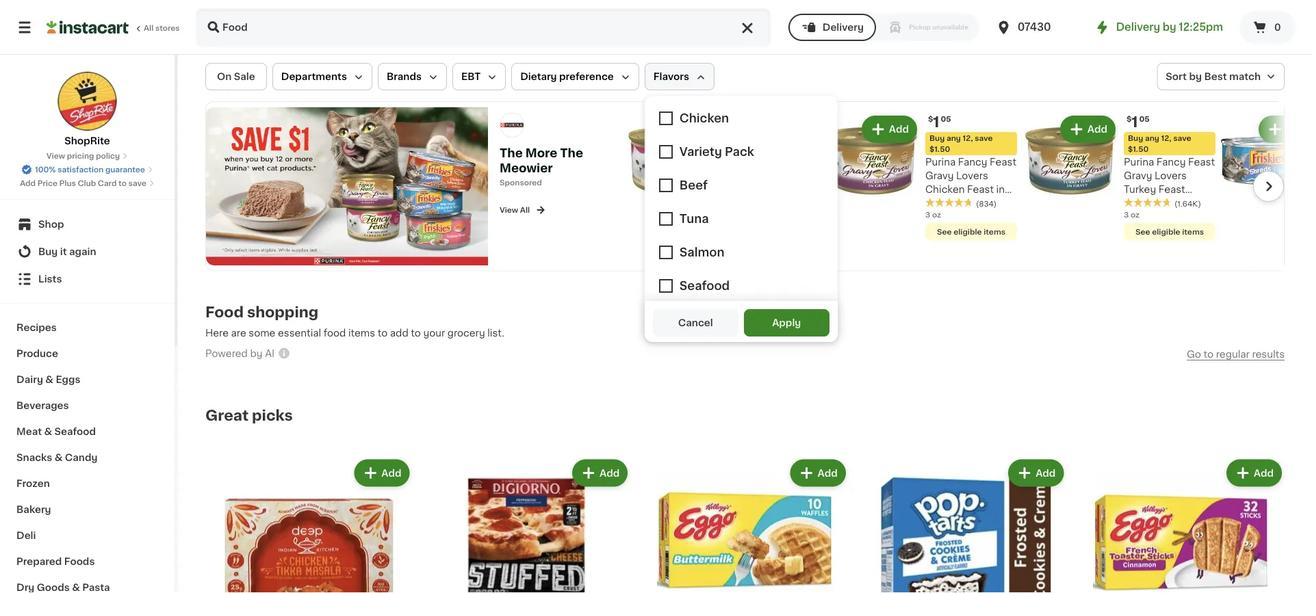 Task type: locate. For each thing, give the bounding box(es) containing it.
all down nsored
[[520, 206, 530, 214]]

shoprite
[[65, 136, 110, 146]]

12, up purina fancy feast gravy lovers chicken feast in gravy gourmet cat food in wet cat food gravy
[[963, 135, 973, 142]]

& inside dairy & eggs link
[[45, 375, 53, 385]]

& left candy
[[55, 453, 63, 463]]

feast
[[792, 158, 818, 167], [990, 158, 1017, 167], [1189, 158, 1216, 167], [769, 171, 796, 181], [968, 185, 994, 194], [1159, 185, 1186, 194]]

purina inside purina fancy feast gravy lovers chicken feast in gravy gourmet cat food in wet cat food gravy
[[926, 158, 956, 167]]

0 horizontal spatial 12,
[[765, 135, 775, 142]]

1 horizontal spatial $ 1 05
[[1127, 115, 1150, 129]]

$1.50
[[731, 146, 752, 153], [930, 146, 951, 153], [1129, 146, 1149, 153]]

0 horizontal spatial $
[[929, 115, 934, 123]]

0 horizontal spatial all
[[144, 24, 154, 32]]

purina inside 'purina fancy feast chicken feast classic grain free wet cat food pate'
[[727, 158, 758, 167]]

eggs
[[56, 375, 80, 385]]

add button
[[665, 117, 718, 142], [863, 117, 916, 142], [1062, 117, 1115, 142], [1261, 117, 1313, 142], [356, 461, 409, 486], [574, 461, 627, 486], [792, 461, 845, 486], [1010, 461, 1063, 486], [1228, 461, 1281, 486]]

fancy up "grain" in the top right of the page
[[760, 158, 789, 167]]

$1.50 up turkey
[[1129, 146, 1149, 153]]

eligible for in
[[954, 228, 982, 236]]

2 3 oz from the left
[[1124, 211, 1140, 218]]

shop link
[[8, 211, 166, 238]]

prepared foods link
[[8, 549, 166, 575]]

fancy inside purina fancy feast gravy lovers chicken feast in gravy gourmet cat food in wet cat food gravy
[[959, 158, 988, 167]]

2 see eligible items from the left
[[1136, 228, 1205, 236]]

to right go
[[1204, 350, 1214, 360]]

by for delivery
[[1163, 22, 1177, 32]]

add price plus club card to save link
[[20, 178, 155, 189]]

save up purina fancy feast gravy lovers chicken feast in gravy gourmet cat food in wet cat food gravy
[[975, 135, 993, 142]]

see eligible items down (834)
[[937, 228, 1006, 236]]

great
[[205, 409, 249, 423]]

recipes link
[[8, 315, 166, 341]]

buy any 12, save $1.50 up 'purina fancy feast chicken feast classic grain free wet cat food pate'
[[731, 135, 795, 153]]

&
[[45, 375, 53, 385], [44, 427, 52, 437], [55, 453, 63, 463], [72, 583, 80, 593]]

& for snacks
[[55, 453, 63, 463]]

0 horizontal spatial lovers
[[957, 171, 989, 181]]

purina
[[727, 158, 758, 167], [926, 158, 956, 167], [1124, 158, 1155, 167]]

save down 'guarantee' at top
[[128, 180, 146, 187]]

None search field
[[196, 8, 771, 47]]

see eligible items for cat
[[1136, 228, 1205, 236]]

see eligible items button for in
[[926, 223, 1018, 241]]

0 vertical spatial by
[[1163, 22, 1177, 32]]

ebt
[[462, 72, 481, 81]]

0 horizontal spatial $ 1 05
[[929, 115, 952, 129]]

$ for purina fancy feast gravy lovers turkey feast gourmet cat food in wet cat food gravy
[[1127, 115, 1132, 123]]

05
[[941, 115, 952, 123], [1140, 115, 1150, 123]]

2 1 from the left
[[1132, 115, 1139, 129]]

to down 'guarantee' at top
[[119, 180, 127, 187]]

2 oz from the left
[[1131, 211, 1140, 218]]

3 oz for in
[[1124, 211, 1140, 218]]

2 horizontal spatial in
[[1124, 212, 1133, 222]]

fancy inside purina fancy feast gravy lovers turkey feast gourmet cat food in wet cat food gravy
[[1157, 158, 1186, 167]]

1 eligible from the left
[[954, 228, 982, 236]]

(1.64k)
[[1175, 200, 1202, 207]]

lovers inside purina fancy feast gravy lovers turkey feast gourmet cat food in wet cat food gravy
[[1155, 171, 1187, 181]]

all left stores at the left top of page
[[144, 24, 154, 32]]

buy any 12, save $1.50 for purina fancy feast gravy lovers chicken feast in gravy gourmet cat food in wet cat food gravy
[[930, 135, 993, 153]]

by right sort
[[1190, 72, 1202, 81]]

0 horizontal spatial gourmet
[[957, 199, 1000, 208]]

by inside best match sort by field
[[1190, 72, 1202, 81]]

2 $1.50 from the left
[[930, 146, 951, 153]]

1 horizontal spatial purina
[[926, 158, 956, 167]]

1 horizontal spatial $
[[1127, 115, 1132, 123]]

& inside meat & seafood link
[[44, 427, 52, 437]]

3
[[926, 211, 931, 218], [1124, 211, 1129, 218]]

1 horizontal spatial wet
[[983, 212, 1003, 222]]

dry goods & pasta
[[16, 583, 110, 593]]

2 vertical spatial by
[[250, 349, 263, 359]]

2 lovers from the left
[[1155, 171, 1187, 181]]

buy up turkey
[[1129, 135, 1144, 142]]

items for wet
[[984, 228, 1006, 236]]

view down spo on the top left of page
[[500, 206, 519, 214]]

dairy
[[16, 375, 43, 385]]

2 purina from the left
[[926, 158, 956, 167]]

1 3 from the left
[[926, 211, 931, 218]]

1 horizontal spatial delivery
[[1117, 22, 1161, 32]]

0 horizontal spatial wet
[[727, 199, 746, 208]]

1 horizontal spatial view
[[500, 206, 519, 214]]

purina fancy feast chicken feast classic grain free wet cat food pate
[[727, 158, 818, 208]]

purina for purina fancy feast chicken feast classic grain free wet cat food pate
[[727, 158, 758, 167]]

0 horizontal spatial view
[[46, 152, 65, 160]]

1 $ from the left
[[929, 115, 934, 123]]

buy any 12, save $1.50 up purina fancy feast gravy lovers chicken feast in gravy gourmet cat food in wet cat food gravy
[[930, 135, 993, 153]]

eligible
[[954, 228, 982, 236], [1153, 228, 1181, 236]]

purina for purina fancy feast gravy lovers chicken feast in gravy gourmet cat food in wet cat food gravy
[[926, 158, 956, 167]]

3 12, from the left
[[1162, 135, 1172, 142]]

buy any 12, save $1.50
[[731, 135, 795, 153], [930, 135, 993, 153], [1129, 135, 1192, 153]]

Search field
[[197, 10, 770, 45]]

1 horizontal spatial oz
[[1131, 211, 1140, 218]]

any up turkey
[[1146, 135, 1160, 142]]

0 horizontal spatial buy any 12, save $1.50
[[731, 135, 795, 153]]

2 12, from the left
[[963, 135, 973, 142]]

lovers up (834)
[[957, 171, 989, 181]]

chicken inside 'purina fancy feast chicken feast classic grain free wet cat food pate'
[[727, 171, 767, 181]]

0 horizontal spatial delivery
[[823, 23, 864, 32]]

2 horizontal spatial purina
[[1124, 158, 1155, 167]]

1 horizontal spatial see eligible items
[[1136, 228, 1205, 236]]

3 buy any 12, save $1.50 from the left
[[1129, 135, 1192, 153]]

0 vertical spatial all
[[144, 24, 154, 32]]

1 vertical spatial chicken
[[926, 185, 965, 194]]

2 fancy from the left
[[959, 158, 988, 167]]

the more the meowier spo nsored
[[500, 148, 583, 187]]

0 horizontal spatial 05
[[941, 115, 952, 123]]

items right food
[[348, 328, 375, 338]]

the up meowier
[[500, 148, 523, 159]]

shoprite logo image
[[57, 71, 117, 131]]

2 $ from the left
[[1127, 115, 1132, 123]]

see for cat
[[937, 228, 952, 236]]

buy for purina fancy feast gravy lovers turkey feast gourmet cat food in wet cat food gravy
[[1129, 135, 1144, 142]]

1 horizontal spatial 05
[[1140, 115, 1150, 123]]

wet down (834)
[[983, 212, 1003, 222]]

goods
[[37, 583, 70, 593]]

1 horizontal spatial see
[[1136, 228, 1151, 236]]

buy left it on the top left of page
[[38, 247, 58, 257]]

2 buy any 12, save $1.50 from the left
[[930, 135, 993, 153]]

by left 12:25pm
[[1163, 22, 1177, 32]]

0 horizontal spatial $1.50
[[731, 146, 752, 153]]

0 horizontal spatial any
[[748, 135, 763, 142]]

0 vertical spatial chicken
[[727, 171, 767, 181]]

fancy up (834)
[[959, 158, 988, 167]]

lists link
[[8, 266, 166, 293]]

1 $ 1 05 from the left
[[929, 115, 952, 129]]

lovers up "(1.64k)"
[[1155, 171, 1187, 181]]

items down "(1.64k)"
[[1183, 228, 1205, 236]]

in up (834)
[[997, 185, 1005, 194]]

2 horizontal spatial fancy
[[1157, 158, 1186, 167]]

$1.50 up classic
[[731, 146, 752, 153]]

wet down classic
[[727, 199, 746, 208]]

2 eligible from the left
[[1153, 228, 1181, 236]]

1 the from the left
[[500, 148, 523, 159]]

satisfaction
[[58, 166, 104, 174]]

lists
[[38, 275, 62, 284]]

12, up 'purina fancy feast chicken feast classic grain free wet cat food pate'
[[765, 135, 775, 142]]

& for dairy
[[45, 375, 53, 385]]

1 horizontal spatial items
[[984, 228, 1006, 236]]

& right meat
[[44, 427, 52, 437]]

snacks & candy
[[16, 453, 98, 463]]

3 any from the left
[[1146, 135, 1160, 142]]

1 horizontal spatial gourmet
[[1124, 199, 1167, 208]]

0 horizontal spatial oz
[[933, 211, 942, 218]]

2 see from the left
[[1136, 228, 1151, 236]]

purina fancy feast gravy lovers turkey feast gourmet cat food in wet cat food gravy
[[1124, 158, 1216, 236]]

2 see eligible items button from the left
[[1124, 223, 1216, 241]]

1 for purina fancy feast gravy lovers turkey feast gourmet cat food in wet cat food gravy
[[1132, 115, 1139, 129]]

1 any from the left
[[748, 135, 763, 142]]

0 horizontal spatial the
[[500, 148, 523, 159]]

0 horizontal spatial chicken
[[727, 171, 767, 181]]

2 horizontal spatial buy any 12, save $1.50
[[1129, 135, 1192, 153]]

1 horizontal spatial eligible
[[1153, 228, 1181, 236]]

12, for purina fancy feast chicken feast classic grain free wet cat food pate
[[765, 135, 775, 142]]

grocery
[[448, 328, 485, 338]]

12,
[[765, 135, 775, 142], [963, 135, 973, 142], [1162, 135, 1172, 142]]

1 $1.50 from the left
[[731, 146, 752, 153]]

eligible down (834)
[[954, 228, 982, 236]]

1 horizontal spatial 3
[[1124, 211, 1129, 218]]

wet down turkey
[[1135, 212, 1155, 222]]

delivery inside button
[[823, 23, 864, 32]]

add price plus club card to save
[[20, 180, 146, 187]]

all stores
[[144, 24, 180, 32]]

12, up purina fancy feast gravy lovers turkey feast gourmet cat food in wet cat food gravy
[[1162, 135, 1172, 142]]

go
[[1187, 350, 1202, 360]]

1 horizontal spatial chicken
[[926, 185, 965, 194]]

& left pasta on the bottom
[[72, 583, 80, 593]]

add
[[691, 125, 711, 134], [889, 125, 909, 134], [1088, 125, 1108, 134], [1287, 125, 1307, 134], [20, 180, 36, 187], [382, 469, 402, 478], [600, 469, 620, 478], [818, 469, 838, 478], [1036, 469, 1056, 478], [1254, 469, 1274, 478]]

1 horizontal spatial 1
[[1132, 115, 1139, 129]]

lovers for turkey
[[1155, 171, 1187, 181]]

lovers inside purina fancy feast gravy lovers chicken feast in gravy gourmet cat food in wet cat food gravy
[[957, 171, 989, 181]]

1 gourmet from the left
[[957, 199, 1000, 208]]

by for powered
[[250, 349, 263, 359]]

12, for purina fancy feast gravy lovers turkey feast gourmet cat food in wet cat food gravy
[[1162, 135, 1172, 142]]

delivery for delivery
[[823, 23, 864, 32]]

to
[[119, 180, 127, 187], [378, 328, 388, 338], [411, 328, 421, 338], [1204, 350, 1214, 360]]

0 horizontal spatial fancy
[[760, 158, 789, 167]]

pricing
[[67, 152, 94, 160]]

pasta
[[82, 583, 110, 593]]

2 05 from the left
[[1140, 115, 1150, 123]]

deli
[[16, 531, 36, 541]]

regular
[[1217, 350, 1250, 360]]

club
[[78, 180, 96, 187]]

3 purina from the left
[[1124, 158, 1155, 167]]

1 horizontal spatial by
[[1163, 22, 1177, 32]]

buy for purina fancy feast gravy lovers chicken feast in gravy gourmet cat food in wet cat food gravy
[[930, 135, 945, 142]]

any up 'purina fancy feast chicken feast classic grain free wet cat food pate'
[[748, 135, 763, 142]]

buy any 12, save $1.50 for purina fancy feast chicken feast classic grain free wet cat food pate
[[731, 135, 795, 153]]

results
[[1253, 350, 1285, 360]]

0 horizontal spatial 3
[[926, 211, 931, 218]]

2 horizontal spatial wet
[[1135, 212, 1155, 222]]

fancy up "(1.64k)"
[[1157, 158, 1186, 167]]

0 horizontal spatial by
[[250, 349, 263, 359]]

cat inside 'purina fancy feast chicken feast classic grain free wet cat food pate'
[[749, 199, 766, 208]]

by left ai
[[250, 349, 263, 359]]

spo
[[500, 179, 515, 187]]

2 horizontal spatial any
[[1146, 135, 1160, 142]]

1 3 oz from the left
[[926, 211, 942, 218]]

to inside go to regular results button
[[1204, 350, 1214, 360]]

2 $ 1 05 from the left
[[1127, 115, 1150, 129]]

0 horizontal spatial 1
[[934, 115, 940, 129]]

save up 'purina fancy feast chicken feast classic grain free wet cat food pate'
[[777, 135, 795, 142]]

0 horizontal spatial 3 oz
[[926, 211, 942, 218]]

see eligible items for in
[[937, 228, 1006, 236]]

$1.50 for purina fancy feast chicken feast classic grain free wet cat food pate
[[731, 146, 752, 153]]

2 horizontal spatial by
[[1190, 72, 1202, 81]]

dry goods & pasta link
[[8, 575, 166, 594]]

3 for cat
[[926, 211, 931, 218]]

by for sort
[[1190, 72, 1202, 81]]

by
[[1163, 22, 1177, 32], [1190, 72, 1202, 81], [250, 349, 263, 359]]

gourmet
[[957, 199, 1000, 208], [1124, 199, 1167, 208]]

1 vertical spatial view
[[500, 206, 519, 214]]

in down (834)
[[973, 212, 981, 222]]

0 vertical spatial view
[[46, 152, 65, 160]]

2 horizontal spatial 12,
[[1162, 135, 1172, 142]]

any up purina fancy feast gravy lovers chicken feast in gravy gourmet cat food in wet cat food gravy
[[947, 135, 961, 142]]

1 horizontal spatial all
[[520, 206, 530, 214]]

1 1 from the left
[[934, 115, 940, 129]]

2 3 from the left
[[1124, 211, 1129, 218]]

food shopping
[[205, 305, 319, 320]]

& left eggs
[[45, 375, 53, 385]]

fancy inside 'purina fancy feast chicken feast classic grain free wet cat food pate'
[[760, 158, 789, 167]]

chicken inside purina fancy feast gravy lovers chicken feast in gravy gourmet cat food in wet cat food gravy
[[926, 185, 965, 194]]

3 $1.50 from the left
[[1129, 146, 1149, 153]]

3 fancy from the left
[[1157, 158, 1186, 167]]

view up 100%
[[46, 152, 65, 160]]

0 horizontal spatial see eligible items
[[937, 228, 1006, 236]]

1 horizontal spatial $1.50
[[930, 146, 951, 153]]

see eligible items down "(1.64k)"
[[1136, 228, 1205, 236]]

food
[[769, 199, 793, 208], [1189, 199, 1214, 208], [945, 212, 970, 222], [1177, 212, 1201, 222], [945, 226, 970, 236], [205, 305, 244, 320]]

buy any 12, save $1.50 up turkey
[[1129, 135, 1192, 153]]

save up purina fancy feast gravy lovers turkey feast gourmet cat food in wet cat food gravy
[[1174, 135, 1192, 142]]

fancy for classic
[[760, 158, 789, 167]]

1 12, from the left
[[765, 135, 775, 142]]

gravy
[[926, 171, 954, 181], [1124, 171, 1153, 181], [926, 199, 954, 208], [973, 226, 1001, 236], [1124, 226, 1153, 236]]

0 horizontal spatial purina
[[727, 158, 758, 167]]

1 fancy from the left
[[760, 158, 789, 167]]

by inside delivery by 12:25pm link
[[1163, 22, 1177, 32]]

the right more
[[560, 148, 583, 159]]

1 horizontal spatial 12,
[[963, 135, 973, 142]]

buy up classic
[[731, 135, 747, 142]]

$1.50 for purina fancy feast gravy lovers turkey feast gourmet cat food in wet cat food gravy
[[1129, 146, 1149, 153]]

purina inside purina fancy feast gravy lovers turkey feast gourmet cat food in wet cat food gravy
[[1124, 158, 1155, 167]]

2 gourmet from the left
[[1124, 199, 1167, 208]]

powered
[[205, 349, 248, 359]]

on
[[217, 72, 232, 81]]

2 horizontal spatial $1.50
[[1129, 146, 1149, 153]]

wet inside purina fancy feast gravy lovers turkey feast gourmet cat food in wet cat food gravy
[[1135, 212, 1155, 222]]

meat
[[16, 427, 42, 437]]

delivery by 12:25pm link
[[1095, 19, 1224, 36]]

eligible down "(1.64k)"
[[1153, 228, 1181, 236]]

12, for purina fancy feast gravy lovers chicken feast in gravy gourmet cat food in wet cat food gravy
[[963, 135, 973, 142]]

1 horizontal spatial any
[[947, 135, 961, 142]]

product group
[[626, 113, 819, 260], [824, 113, 1018, 243], [1023, 113, 1216, 243], [205, 457, 413, 594], [424, 457, 631, 594], [642, 457, 849, 594], [860, 457, 1067, 594], [1078, 457, 1285, 594]]

card
[[98, 180, 117, 187]]

1 see from the left
[[937, 228, 952, 236]]

1 horizontal spatial 3 oz
[[1124, 211, 1140, 218]]

1 horizontal spatial the
[[560, 148, 583, 159]]

$1.50 up purina fancy feast gravy lovers chicken feast in gravy gourmet cat food in wet cat food gravy
[[930, 146, 951, 153]]

fancy for chicken
[[959, 158, 988, 167]]

eligible for cat
[[1153, 228, 1181, 236]]

see eligible items
[[937, 228, 1006, 236], [1136, 228, 1205, 236]]

1 oz from the left
[[933, 211, 942, 218]]

are
[[231, 328, 246, 338]]

0 horizontal spatial eligible
[[954, 228, 982, 236]]

1 horizontal spatial fancy
[[959, 158, 988, 167]]

2 any from the left
[[947, 135, 961, 142]]

1 for purina fancy feast gravy lovers chicken feast in gravy gourmet cat food in wet cat food gravy
[[934, 115, 940, 129]]

1 see eligible items button from the left
[[926, 223, 1018, 241]]

in down turkey
[[1124, 212, 1133, 222]]

1 vertical spatial all
[[520, 206, 530, 214]]

buy up purina fancy feast gravy lovers chicken feast in gravy gourmet cat food in wet cat food gravy
[[930, 135, 945, 142]]

instacart logo image
[[47, 19, 129, 36]]

by inside powered by ai link
[[250, 349, 263, 359]]

1 horizontal spatial buy any 12, save $1.50
[[930, 135, 993, 153]]

1 lovers from the left
[[957, 171, 989, 181]]

see eligible items button down "(1.64k)"
[[1124, 223, 1216, 241]]

1 buy any 12, save $1.50 from the left
[[731, 135, 795, 153]]

buy it again
[[38, 247, 96, 257]]

1 vertical spatial by
[[1190, 72, 1202, 81]]

items down (834)
[[984, 228, 1006, 236]]

classic
[[727, 185, 762, 194]]

meowier
[[500, 163, 553, 174]]

departments button
[[272, 63, 373, 90]]

0 horizontal spatial items
[[348, 328, 375, 338]]

(834)
[[977, 200, 997, 207]]

$ 1 05
[[929, 115, 952, 129], [1127, 115, 1150, 129]]

guarantee
[[105, 166, 145, 174]]

1 05 from the left
[[941, 115, 952, 123]]

frozen
[[16, 479, 50, 489]]

2 horizontal spatial items
[[1183, 228, 1205, 236]]

buy any 12, save $1.50 for purina fancy feast gravy lovers turkey feast gourmet cat food in wet cat food gravy
[[1129, 135, 1192, 153]]

preference
[[559, 72, 614, 81]]

1 see eligible items from the left
[[937, 228, 1006, 236]]

to right the add
[[411, 328, 421, 338]]

1 horizontal spatial lovers
[[1155, 171, 1187, 181]]

★★★★★
[[926, 198, 974, 208], [926, 198, 974, 208], [1124, 198, 1172, 208], [1124, 198, 1172, 208]]

0 horizontal spatial see eligible items button
[[926, 223, 1018, 241]]

1 purina from the left
[[727, 158, 758, 167]]

see eligible items button down (834)
[[926, 223, 1018, 241]]

brands button
[[378, 63, 447, 90]]

items
[[984, 228, 1006, 236], [1183, 228, 1205, 236], [348, 328, 375, 338]]

1 horizontal spatial see eligible items button
[[1124, 223, 1216, 241]]

& inside "snacks & candy" link
[[55, 453, 63, 463]]

0 horizontal spatial see
[[937, 228, 952, 236]]



Task type: vqa. For each thing, say whether or not it's contained in the screenshot.
the Personal Care in the left of the page
no



Task type: describe. For each thing, give the bounding box(es) containing it.
the more the meowier image
[[206, 107, 488, 266]]

see for gravy
[[1136, 228, 1151, 236]]

purina fancy feast gravy lovers chicken feast in gravy gourmet cat food in wet cat food gravy
[[926, 158, 1017, 236]]

$1.50 for purina fancy feast gravy lovers chicken feast in gravy gourmet cat food in wet cat food gravy
[[930, 146, 951, 153]]

items for food
[[1183, 228, 1205, 236]]

view all
[[500, 206, 530, 214]]

dairy & eggs
[[16, 375, 80, 385]]

produce
[[16, 349, 58, 359]]

brands
[[387, 72, 422, 81]]

go to regular results
[[1187, 350, 1285, 360]]

save for purina fancy feast chicken feast classic grain free wet cat food pate
[[777, 135, 795, 142]]

3 for in
[[1124, 211, 1129, 218]]

1 horizontal spatial in
[[997, 185, 1005, 194]]

0
[[1275, 23, 1282, 32]]

in inside purina fancy feast gravy lovers turkey feast gourmet cat food in wet cat food gravy
[[1124, 212, 1133, 222]]

add
[[390, 328, 409, 338]]

any for purina fancy feast gravy lovers turkey feast gourmet cat food in wet cat food gravy
[[1146, 135, 1160, 142]]

great picks
[[205, 409, 293, 423]]

price
[[37, 180, 58, 187]]

0 horizontal spatial in
[[973, 212, 981, 222]]

any for purina fancy feast chicken feast classic grain free wet cat food pate
[[748, 135, 763, 142]]

delivery button
[[789, 14, 876, 41]]

food inside 'purina fancy feast chicken feast classic grain free wet cat food pate'
[[769, 199, 793, 208]]

purina image
[[500, 113, 525, 138]]

ai
[[265, 349, 275, 359]]

dietary preference button
[[512, 63, 639, 90]]

buy for purina fancy feast chicken feast classic grain free wet cat food pate
[[731, 135, 747, 142]]

view for view all
[[500, 206, 519, 214]]

05 for purina fancy feast gravy lovers turkey feast gourmet cat food in wet cat food gravy
[[1140, 115, 1150, 123]]

$ 1 05 for purina fancy feast gravy lovers chicken feast in gravy gourmet cat food in wet cat food gravy
[[929, 115, 952, 129]]

service type group
[[789, 14, 980, 41]]

shop
[[38, 220, 64, 229]]

it
[[60, 247, 67, 257]]

100% satisfaction guarantee
[[35, 166, 145, 174]]

oz for cat
[[933, 211, 942, 218]]

see eligible items button for cat
[[1124, 223, 1216, 241]]

dairy & eggs link
[[8, 367, 166, 393]]

bakery
[[16, 505, 51, 515]]

pate
[[796, 199, 817, 208]]

cancel button
[[653, 310, 739, 337]]

Best match Sort by field
[[1157, 63, 1285, 90]]

powered by ai
[[205, 349, 275, 359]]

stores
[[155, 24, 180, 32]]

ebt button
[[453, 63, 506, 90]]

best
[[1205, 72, 1228, 81]]

gourmet inside purina fancy feast gravy lovers chicken feast in gravy gourmet cat food in wet cat food gravy
[[957, 199, 1000, 208]]

view for view pricing policy
[[46, 152, 65, 160]]

your
[[424, 328, 445, 338]]

100%
[[35, 166, 56, 174]]

bakery link
[[8, 497, 166, 523]]

list.
[[488, 328, 505, 338]]

delivery by 12:25pm
[[1117, 22, 1224, 32]]

match
[[1230, 72, 1261, 81]]

all inside "link"
[[144, 24, 154, 32]]

sort by best match
[[1166, 72, 1261, 81]]

seafood
[[54, 427, 96, 437]]

meat & seafood link
[[8, 419, 166, 445]]

food
[[324, 328, 346, 338]]

nsored
[[515, 179, 542, 187]]

on sale button
[[205, 63, 267, 90]]

& inside dry goods & pasta link
[[72, 583, 80, 593]]

add link
[[1222, 113, 1313, 226]]

frozen link
[[8, 471, 166, 497]]

meat & seafood
[[16, 427, 96, 437]]

grain
[[765, 185, 790, 194]]

shopping
[[247, 305, 319, 320]]

apply button
[[744, 310, 830, 337]]

turkey
[[1124, 185, 1157, 194]]

foods
[[64, 557, 95, 567]]

any for purina fancy feast gravy lovers chicken feast in gravy gourmet cat food in wet cat food gravy
[[947, 135, 961, 142]]

departments
[[281, 72, 347, 81]]

save for purina fancy feast gravy lovers turkey feast gourmet cat food in wet cat food gravy
[[1174, 135, 1192, 142]]

produce link
[[8, 341, 166, 367]]

apply
[[773, 318, 801, 328]]

beverages link
[[8, 393, 166, 419]]

plus
[[59, 180, 76, 187]]

$ 1 05 for purina fancy feast gravy lovers turkey feast gourmet cat food in wet cat food gravy
[[1127, 115, 1150, 129]]

cancel
[[678, 318, 713, 328]]

oz for in
[[1131, 211, 1140, 218]]

beverages
[[16, 401, 69, 411]]

policy
[[96, 152, 120, 160]]

$ for purina fancy feast gravy lovers chicken feast in gravy gourmet cat food in wet cat food gravy
[[929, 115, 934, 123]]

essential
[[278, 328, 321, 338]]

shoprite link
[[57, 71, 117, 148]]

on sale
[[217, 72, 255, 81]]

purina for purina fancy feast gravy lovers turkey feast gourmet cat food in wet cat food gravy
[[1124, 158, 1155, 167]]

lovers for chicken
[[957, 171, 989, 181]]

view pricing policy link
[[46, 151, 128, 162]]

view pricing policy
[[46, 152, 120, 160]]

100% satisfaction guarantee button
[[21, 162, 153, 175]]

snacks & candy link
[[8, 445, 166, 471]]

sale
[[234, 72, 255, 81]]

gourmet inside purina fancy feast gravy lovers turkey feast gourmet cat food in wet cat food gravy
[[1124, 199, 1167, 208]]

dry
[[16, 583, 34, 593]]

0 button
[[1240, 11, 1296, 44]]

flavors
[[654, 72, 690, 81]]

snacks
[[16, 453, 52, 463]]

2 the from the left
[[560, 148, 583, 159]]

sort
[[1166, 72, 1187, 81]]

& for meat
[[44, 427, 52, 437]]

dietary preference
[[521, 72, 614, 81]]

here are some essential food items to add to your grocery list.
[[205, 328, 505, 338]]

again
[[69, 247, 96, 257]]

12:25pm
[[1179, 22, 1224, 32]]

deli link
[[8, 523, 166, 549]]

wet inside purina fancy feast gravy lovers chicken feast in gravy gourmet cat food in wet cat food gravy
[[983, 212, 1003, 222]]

recipes
[[16, 323, 57, 333]]

to left the add
[[378, 328, 388, 338]]

some
[[249, 328, 276, 338]]

candy
[[65, 453, 98, 463]]

to inside add price plus club card to save link
[[119, 180, 127, 187]]

05 for purina fancy feast gravy lovers chicken feast in gravy gourmet cat food in wet cat food gravy
[[941, 115, 952, 123]]

more
[[526, 148, 558, 159]]

prepared foods
[[16, 557, 95, 567]]

save for purina fancy feast gravy lovers chicken feast in gravy gourmet cat food in wet cat food gravy
[[975, 135, 993, 142]]

delivery for delivery by 12:25pm
[[1117, 22, 1161, 32]]

fancy for turkey
[[1157, 158, 1186, 167]]

3 oz for cat
[[926, 211, 942, 218]]

wet inside 'purina fancy feast chicken feast classic grain free wet cat food pate'
[[727, 199, 746, 208]]



